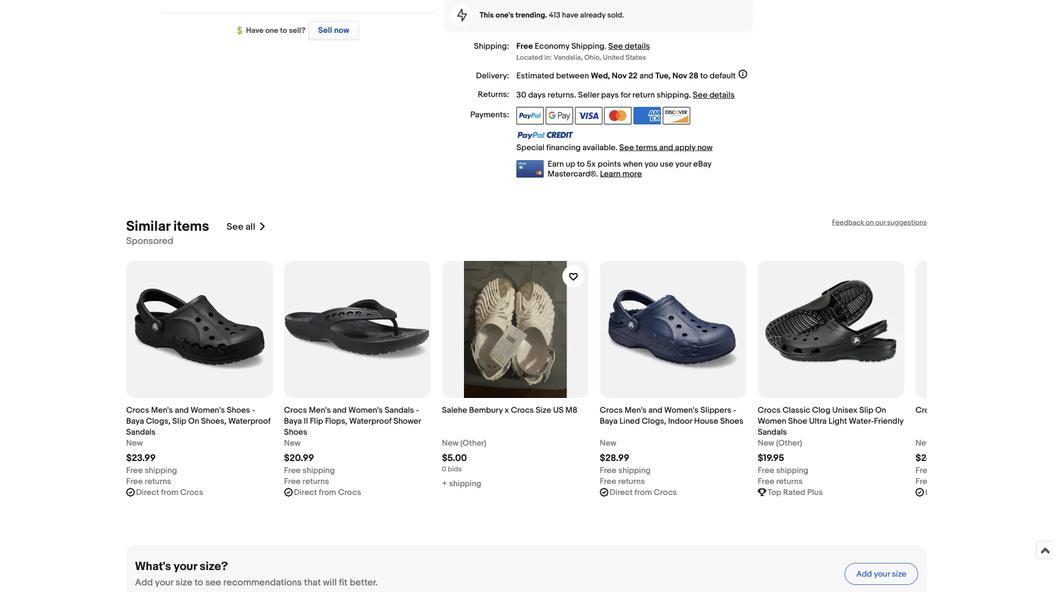 Task type: describe. For each thing, give the bounding box(es) containing it.
water-
[[849, 417, 874, 426]]

paypal image
[[517, 107, 544, 125]]

that
[[304, 578, 321, 589]]

one
[[265, 26, 278, 35]]

learn
[[600, 169, 621, 179]]

$20.99
[[284, 453, 314, 465]]

crocs men's and women's shoes - baya clogs, slip on shoes, waterproof sandals new $23.99 free shipping free returns
[[126, 406, 271, 487]]

already
[[580, 10, 606, 20]]

crocs inside the crocs men's and women's shoes - baya clogs, slip on shoes, waterproof sandals new $23.99 free shipping free returns
[[126, 406, 149, 415]]

sell now link
[[306, 21, 359, 40]]

salehe
[[442, 406, 467, 415]]

recommendations
[[223, 578, 302, 589]]

22
[[629, 71, 638, 81]]

learn more
[[600, 169, 642, 179]]

men's for $20.99
[[309, 406, 331, 415]]

x
[[505, 406, 509, 415]]

to inside earn up to 5x points when you use your ebay mastercard®.
[[577, 159, 585, 169]]

feedback
[[832, 218, 865, 227]]

classic
[[783, 406, 811, 415]]

us
[[553, 406, 564, 415]]

Sponsored text field
[[126, 235, 173, 247]]

earn up to 5x points when you use your ebay mastercard®.
[[548, 159, 712, 179]]

slippers
[[701, 406, 732, 415]]

direct from crocs for $24.99
[[926, 488, 993, 498]]

salehe bembury x crocs  size us m8
[[442, 406, 578, 415]]

shipping inside new (other) $5.00 0 bids + shipping
[[449, 479, 482, 489]]

direct from crocs for $23.99
[[136, 488, 203, 498]]

direct from crocs text field for $20.99
[[294, 487, 361, 498]]

crocs inside crocs men's and women's sandals - baya ii flip flops, waterproof shower shoes new $20.99 free shipping free returns
[[284, 406, 307, 415]]

free returns text field for $19.95
[[758, 476, 803, 487]]

free returns text field for $28.99
[[600, 476, 645, 487]]

returns inside new $28.99 free shipping free returns
[[619, 477, 645, 487]]

apply
[[675, 143, 696, 153]]

your inside button
[[874, 570, 890, 579]]

direct from crocs text field for $24.99
[[926, 487, 993, 498]]

ebay
[[694, 159, 712, 169]]

add your size button
[[845, 564, 919, 586]]

New (Other) text field
[[442, 438, 487, 449]]

see all link
[[227, 218, 266, 235]]

size
[[536, 406, 552, 415]]

+ shipping text field
[[442, 479, 482, 489]]

lined
[[620, 417, 640, 426]]

light
[[829, 417, 848, 426]]

points
[[598, 159, 621, 169]]

all
[[246, 221, 255, 233]]

master card image
[[605, 107, 632, 125]]

default
[[710, 71, 736, 81]]

women
[[758, 417, 787, 426]]

crocs inside crocs classic clog unisex slip on women shoe ultra light water-friendly sandals new (other) $19.95 free shipping free returns
[[758, 406, 781, 415]]

1 vertical spatial now
[[698, 143, 713, 153]]

clog for crocs classic clog unisex slip on women shoe ultra light water-friendly sandals new (other) $19.95 free shipping free returns
[[812, 406, 831, 415]]

on
[[866, 218, 874, 227]]

direct for $20.99
[[294, 488, 317, 498]]

shipping inside new $28.99 free shipping free returns
[[619, 466, 651, 476]]

free shipping text field for $20.99
[[284, 465, 335, 476]]

waterproof inside the crocs men's and women's shoes - baya clogs, slip on shoes, waterproof sandals new $23.99 free shipping free returns
[[228, 417, 271, 426]]

new inside new (other) $5.00 0 bids + shipping
[[442, 438, 459, 448]]

days
[[528, 90, 546, 100]]

28
[[689, 71, 699, 81]]

estimated
[[517, 71, 555, 81]]

and for crocs men's and women's slippers - baya lined clogs, indoor house shoes
[[649, 406, 663, 415]]

bembury
[[469, 406, 503, 415]]

- for $23.99
[[252, 406, 255, 415]]

free shipping text field for $19.95
[[758, 465, 809, 476]]

new text field for $20.99
[[284, 438, 301, 449]]

- for $20.99
[[416, 406, 419, 415]]

pays
[[601, 90, 619, 100]]

413
[[549, 10, 561, 20]]

shipping
[[572, 41, 605, 51]]

between
[[556, 71, 589, 81]]

clogs, inside the crocs men's and women's shoes - baya clogs, slip on shoes, waterproof sandals new $23.99 free shipping free returns
[[146, 417, 170, 426]]

shipping:
[[474, 41, 510, 51]]

special
[[517, 143, 545, 153]]

with details__icon image
[[457, 9, 467, 22]]

returns inside the crocs men's and women's shoes - baya clogs, slip on shoes, waterproof sandals new $23.99 free shipping free returns
[[145, 477, 171, 487]]

on inside the crocs men's and women's shoes - baya clogs, slip on shoes, waterproof sandals new $23.99 free shipping free returns
[[188, 417, 199, 426]]

shoes inside the crocs men's and women's shoes - baya clogs, slip on shoes, waterproof sandals new $23.99 free shipping free returns
[[227, 406, 250, 415]]

american express image
[[634, 107, 661, 125]]

New text field
[[600, 438, 617, 449]]

size?
[[200, 560, 228, 574]]

united
[[603, 53, 624, 62]]

see
[[205, 578, 221, 589]]

shower
[[394, 417, 421, 426]]

to right the one
[[280, 26, 287, 35]]

top
[[768, 488, 782, 498]]

$23.99
[[126, 453, 156, 465]]

$28.99
[[600, 453, 630, 465]]

1 horizontal spatial .
[[605, 41, 607, 51]]

flip
[[310, 417, 323, 426]]

returns:
[[478, 89, 510, 99]]

have
[[246, 26, 264, 35]]

located in: vandalia, ohio, united states
[[517, 53, 646, 62]]

states
[[626, 53, 646, 62]]

friendly
[[874, 417, 904, 426]]

baya for $20.99
[[284, 417, 302, 426]]

30
[[517, 90, 527, 100]]

waterproof inside crocs men's and women's sandals - baya ii flip flops, waterproof shower shoes new $20.99 free shipping free returns
[[349, 417, 392, 426]]

direct from crocs text field for $28.99
[[610, 487, 677, 498]]

free returns text field for $23.99
[[126, 476, 171, 487]]

similar
[[126, 218, 170, 235]]

(other) inside new (other) $5.00 0 bids + shipping
[[461, 438, 487, 448]]

indoor
[[668, 417, 693, 426]]

payments:
[[471, 110, 510, 120]]

economy shipping . see details
[[535, 41, 650, 51]]

estimated between wed, nov 22 and tue, nov 28 to default
[[517, 71, 736, 81]]

sandals for $23.99
[[126, 427, 156, 437]]

$5.00
[[442, 453, 467, 465]]

crocs ralen clog
[[916, 406, 982, 415]]

m8
[[566, 406, 578, 415]]

wed,
[[591, 71, 610, 81]]

shipping up discover image
[[657, 90, 689, 100]]

see details link for economy shipping . see details
[[609, 41, 650, 51]]

new inside the new $24.99 free shipping free returns
[[916, 438, 933, 448]]

free shipping text field for $28.99
[[600, 465, 651, 476]]

new inside new $28.99 free shipping free returns
[[600, 438, 617, 448]]

+
[[442, 479, 447, 489]]

ultra
[[810, 417, 827, 426]]

financing
[[547, 143, 581, 153]]

to right 28
[[701, 71, 708, 81]]

$5.00 text field
[[442, 453, 467, 465]]

suggestions
[[888, 218, 927, 227]]

trending.
[[516, 10, 547, 20]]

available.
[[583, 143, 618, 153]]

to inside what's your size? add your size to see recommendations that will fit better.
[[195, 578, 203, 589]]

on inside crocs classic clog unisex slip on women shoe ultra light water-friendly sandals new (other) $19.95 free shipping free returns
[[876, 406, 887, 415]]

delivery:
[[476, 71, 510, 81]]

earn
[[548, 159, 564, 169]]

returns inside crocs men's and women's sandals - baya ii flip flops, waterproof shower shoes new $20.99 free shipping free returns
[[303, 477, 329, 487]]



Task type: vqa. For each thing, say whether or not it's contained in the screenshot.
Clog
yes



Task type: locate. For each thing, give the bounding box(es) containing it.
see down 28
[[693, 90, 708, 100]]

3 direct from the left
[[610, 488, 633, 498]]

6 new from the left
[[916, 438, 933, 448]]

nov
[[612, 71, 627, 81], [673, 71, 687, 81]]

and inside the crocs men's and women's shoes - baya clogs, slip on shoes, waterproof sandals new $23.99 free shipping free returns
[[175, 406, 189, 415]]

to
[[280, 26, 287, 35], [701, 71, 708, 81], [577, 159, 585, 169], [195, 578, 203, 589]]

direct from crocs text field down the new $24.99 free shipping free returns
[[926, 487, 993, 498]]

2 clogs, from the left
[[642, 417, 667, 426]]

2 (other) from the left
[[776, 438, 802, 448]]

direct down free shipping text field
[[136, 488, 159, 498]]

sandals inside the crocs men's and women's shoes - baya clogs, slip on shoes, waterproof sandals new $23.99 free shipping free returns
[[126, 427, 156, 437]]

2 direct from crocs text field from the left
[[926, 487, 993, 498]]

paypal credit image
[[517, 131, 574, 140]]

feedback on our suggestions link
[[832, 218, 927, 227]]

3 men's from the left
[[625, 406, 647, 415]]

from for $24.99
[[951, 488, 968, 498]]

direct from crocs text field for $23.99
[[136, 487, 203, 498]]

nov left the 22 on the right top of the page
[[612, 71, 627, 81]]

0 horizontal spatial add
[[135, 578, 153, 589]]

returns down $28.99
[[619, 477, 645, 487]]

1 horizontal spatial details
[[710, 90, 735, 100]]

free returns text field down $20.99
[[284, 476, 329, 487]]

shipping down $24.99
[[935, 466, 967, 476]]

2 horizontal spatial sandals
[[758, 427, 787, 437]]

shoes,
[[201, 417, 227, 426]]

1 men's from the left
[[151, 406, 173, 415]]

now up the ebay
[[698, 143, 713, 153]]

what's your size? add your size to see recommendations that will fit better.
[[135, 560, 378, 589]]

1 new text field from the left
[[126, 438, 143, 449]]

baya
[[126, 417, 144, 426], [284, 417, 302, 426], [600, 417, 618, 426]]

on
[[876, 406, 887, 415], [188, 417, 199, 426]]

crocs inside crocs men's and women's slippers - baya lined clogs, indoor house shoes
[[600, 406, 623, 415]]

0 horizontal spatial -
[[252, 406, 255, 415]]

2 from from the left
[[319, 488, 336, 498]]

details down default
[[710, 90, 735, 100]]

0 vertical spatial see details link
[[609, 41, 650, 51]]

from down free shipping text field
[[161, 488, 178, 498]]

sandals inside crocs classic clog unisex slip on women shoe ultra light water-friendly sandals new (other) $19.95 free shipping free returns
[[758, 427, 787, 437]]

0 horizontal spatial waterproof
[[228, 417, 271, 426]]

sandals inside crocs men's and women's sandals - baya ii flip flops, waterproof shower shoes new $20.99 free shipping free returns
[[385, 406, 414, 415]]

our
[[876, 218, 886, 227]]

1 nov from the left
[[612, 71, 627, 81]]

use
[[660, 159, 674, 169]]

slip inside the crocs men's and women's shoes - baya clogs, slip on shoes, waterproof sandals new $23.99 free shipping free returns
[[172, 417, 186, 426]]

1 horizontal spatial -
[[416, 406, 419, 415]]

0 bids text field
[[442, 465, 462, 474]]

rated
[[783, 488, 806, 498]]

shoes inside crocs men's and women's slippers - baya lined clogs, indoor house shoes
[[721, 417, 744, 426]]

waterproof right flops,
[[349, 417, 392, 426]]

see left all
[[227, 221, 244, 233]]

free returns text field down $24.99
[[916, 476, 961, 487]]

2 baya from the left
[[284, 417, 302, 426]]

0 horizontal spatial size
[[176, 578, 193, 589]]

men's up lined
[[625, 406, 647, 415]]

3 free returns text field from the left
[[916, 476, 961, 487]]

free shipping text field down $20.99
[[284, 465, 335, 476]]

see details link for 30 days returns . seller pays for return shipping . see details
[[693, 90, 735, 100]]

1 direct from crocs text field from the left
[[294, 487, 361, 498]]

clogs, inside crocs men's and women's slippers - baya lined clogs, indoor house shoes
[[642, 417, 667, 426]]

sponsored
[[126, 235, 173, 247]]

shoes inside crocs men's and women's sandals - baya ii flip flops, waterproof shower shoes new $20.99 free shipping free returns
[[284, 427, 308, 437]]

add inside add your size button
[[857, 570, 872, 579]]

direct from crocs down $20.99
[[294, 488, 361, 498]]

1 direct from the left
[[136, 488, 159, 498]]

add
[[857, 570, 872, 579], [135, 578, 153, 589]]

. left seller
[[574, 90, 577, 100]]

baya left lined
[[600, 417, 618, 426]]

shipping down $28.99
[[619, 466, 651, 476]]

1 horizontal spatial sandals
[[385, 406, 414, 415]]

- inside crocs men's and women's slippers - baya lined clogs, indoor house shoes
[[734, 406, 737, 415]]

terms
[[636, 143, 658, 153]]

1 horizontal spatial free returns text field
[[600, 476, 645, 487]]

$20.99 text field
[[284, 453, 314, 465]]

3 new from the left
[[442, 438, 459, 448]]

returns inside crocs classic clog unisex slip on women shoe ultra light water-friendly sandals new (other) $19.95 free shipping free returns
[[777, 477, 803, 487]]

direct from crocs text field down new $28.99 free shipping free returns
[[610, 487, 677, 498]]

3 from from the left
[[635, 488, 652, 498]]

crocs men's and women's slippers - baya lined clogs, indoor house shoes
[[600, 406, 744, 426]]

4 from from the left
[[951, 488, 968, 498]]

1 vertical spatial on
[[188, 417, 199, 426]]

1 waterproof from the left
[[228, 417, 271, 426]]

new up $20.99
[[284, 438, 301, 448]]

and inside crocs men's and women's sandals - baya ii flip flops, waterproof shower shoes new $20.99 free shipping free returns
[[333, 406, 347, 415]]

will
[[323, 578, 337, 589]]

$19.95 text field
[[758, 453, 785, 465]]

Free shipping text field
[[126, 465, 177, 476]]

men's inside the crocs men's and women's shoes - baya clogs, slip on shoes, waterproof sandals new $23.99 free shipping free returns
[[151, 406, 173, 415]]

google pay image
[[546, 107, 573, 125]]

clogs, right lined
[[642, 417, 667, 426]]

men's for $23.99
[[151, 406, 173, 415]]

1 horizontal spatial clogs,
[[642, 417, 667, 426]]

0 horizontal spatial details
[[625, 41, 650, 51]]

baya inside the crocs men's and women's shoes - baya clogs, slip on shoes, waterproof sandals new $23.99 free shipping free returns
[[126, 417, 144, 426]]

crocs men's and women's sandals - baya ii flip flops, waterproof shower shoes new $20.99 free shipping free returns
[[284, 406, 421, 487]]

New text field
[[126, 438, 143, 449], [284, 438, 301, 449], [916, 438, 933, 449]]

2 direct from crocs from the left
[[294, 488, 361, 498]]

located
[[517, 53, 543, 62]]

(other) up $5.00 text field
[[461, 438, 487, 448]]

women's for $23.99
[[191, 406, 225, 415]]

0 horizontal spatial direct from crocs text field
[[136, 487, 203, 498]]

free returns text field down $28.99
[[600, 476, 645, 487]]

items
[[173, 218, 209, 235]]

size inside add your size button
[[892, 570, 907, 579]]

shoe
[[789, 417, 808, 426]]

2 - from the left
[[416, 406, 419, 415]]

3 - from the left
[[734, 406, 737, 415]]

special financing available. see terms and apply now
[[517, 143, 713, 153]]

2 free shipping text field from the left
[[600, 465, 651, 476]]

4 free shipping text field from the left
[[916, 465, 967, 476]]

free shipping text field down $24.99
[[916, 465, 967, 476]]

sandals for $19.95
[[758, 427, 787, 437]]

1 vertical spatial slip
[[172, 417, 186, 426]]

new up $5.00 text field
[[442, 438, 459, 448]]

0 horizontal spatial slip
[[172, 417, 186, 426]]

1 from from the left
[[161, 488, 178, 498]]

2 new text field from the left
[[284, 438, 301, 449]]

- inside crocs men's and women's sandals - baya ii flip flops, waterproof shower shoes new $20.99 free shipping free returns
[[416, 406, 419, 415]]

see terms and apply now link
[[620, 143, 713, 153]]

new up $24.99 text box
[[916, 438, 933, 448]]

$24.99 text field
[[916, 453, 946, 465]]

0 horizontal spatial women's
[[191, 406, 225, 415]]

1 horizontal spatial clog
[[964, 406, 982, 415]]

add your size
[[857, 570, 907, 579]]

2 free returns text field from the left
[[758, 476, 803, 487]]

see details link down default
[[693, 90, 735, 100]]

3 direct from crocs from the left
[[610, 488, 677, 498]]

women's for $20.99
[[349, 406, 383, 415]]

your inside earn up to 5x points when you use your ebay mastercard®.
[[676, 159, 692, 169]]

0 vertical spatial shoes
[[227, 406, 250, 415]]

- inside the crocs men's and women's shoes - baya clogs, slip on shoes, waterproof sandals new $23.99 free shipping free returns
[[252, 406, 255, 415]]

to left 5x
[[577, 159, 585, 169]]

1 horizontal spatial women's
[[349, 406, 383, 415]]

1 horizontal spatial see details link
[[693, 90, 735, 100]]

0 vertical spatial details
[[625, 41, 650, 51]]

1 horizontal spatial size
[[892, 570, 907, 579]]

ohio,
[[585, 53, 602, 62]]

New (Other) text field
[[758, 438, 802, 449]]

0 vertical spatial slip
[[860, 406, 874, 415]]

on up friendly
[[876, 406, 887, 415]]

0 horizontal spatial on
[[188, 417, 199, 426]]

direct down the new $24.99 free shipping free returns
[[926, 488, 949, 498]]

see
[[609, 41, 623, 51], [693, 90, 708, 100], [620, 143, 634, 153], [227, 221, 244, 233]]

sandals up shower
[[385, 406, 414, 415]]

clog for crocs ralen clog
[[964, 406, 982, 415]]

men's inside crocs men's and women's sandals - baya ii flip flops, waterproof shower shoes new $20.99 free shipping free returns
[[309, 406, 331, 415]]

2 horizontal spatial .
[[689, 90, 691, 100]]

slip up water-
[[860, 406, 874, 415]]

3 free shipping text field from the left
[[758, 465, 809, 476]]

details
[[625, 41, 650, 51], [710, 90, 735, 100]]

direct for $28.99
[[610, 488, 633, 498]]

new
[[126, 438, 143, 448], [284, 438, 301, 448], [442, 438, 459, 448], [600, 438, 617, 448], [758, 438, 775, 448], [916, 438, 933, 448]]

new up $23.99 text box
[[126, 438, 143, 448]]

from for $20.99
[[319, 488, 336, 498]]

$24.99
[[916, 453, 946, 465]]

clog right ralen
[[964, 406, 982, 415]]

free shipping text field for $24.99
[[916, 465, 967, 476]]

and for crocs men's and women's sandals - baya ii flip flops, waterproof shower shoes new $20.99 free shipping free returns
[[333, 406, 347, 415]]

shipping down bids
[[449, 479, 482, 489]]

1 horizontal spatial waterproof
[[349, 417, 392, 426]]

women's
[[191, 406, 225, 415], [349, 406, 383, 415], [665, 406, 699, 415]]

from down the new $24.99 free shipping free returns
[[951, 488, 968, 498]]

sandals
[[385, 406, 414, 415], [126, 427, 156, 437], [758, 427, 787, 437]]

1 horizontal spatial direct from crocs text field
[[610, 487, 677, 498]]

direct from crocs text field down $20.99
[[294, 487, 361, 498]]

1 - from the left
[[252, 406, 255, 415]]

(other)
[[461, 438, 487, 448], [776, 438, 802, 448]]

free
[[517, 41, 533, 51], [126, 466, 143, 476], [284, 466, 301, 476], [600, 466, 617, 476], [758, 466, 775, 476], [916, 466, 933, 476], [126, 477, 143, 487], [284, 477, 301, 487], [600, 477, 617, 487], [758, 477, 775, 487], [916, 477, 933, 487]]

3 women's from the left
[[665, 406, 699, 415]]

details up states
[[625, 41, 650, 51]]

house
[[694, 417, 719, 426]]

vandalia,
[[554, 53, 583, 62]]

2 horizontal spatial shoes
[[721, 417, 744, 426]]

2 women's from the left
[[349, 406, 383, 415]]

0 horizontal spatial .
[[574, 90, 577, 100]]

clogs, up $23.99 text box
[[146, 417, 170, 426]]

see up united
[[609, 41, 623, 51]]

slip inside crocs classic clog unisex slip on women shoe ultra light water-friendly sandals new (other) $19.95 free shipping free returns
[[860, 406, 874, 415]]

tue,
[[656, 71, 671, 81]]

2 direct from crocs text field from the left
[[610, 487, 677, 498]]

1 vertical spatial details
[[710, 90, 735, 100]]

2 clog from the left
[[964, 406, 982, 415]]

0 horizontal spatial shoes
[[227, 406, 250, 415]]

Top Rated Plus text field
[[768, 487, 823, 498]]

0 horizontal spatial sandals
[[126, 427, 156, 437]]

1 free shipping text field from the left
[[284, 465, 335, 476]]

3 baya from the left
[[600, 417, 618, 426]]

for
[[621, 90, 631, 100]]

shipping up rated
[[777, 466, 809, 476]]

returns down $24.99
[[935, 477, 961, 487]]

direct from crocs text field down free shipping text field
[[136, 487, 203, 498]]

slip left the shoes, in the left of the page
[[172, 417, 186, 426]]

free returns text field down $23.99 text box
[[126, 476, 171, 487]]

seller
[[578, 90, 600, 100]]

1 horizontal spatial baya
[[284, 417, 302, 426]]

direct down new $28.99 free shipping free returns
[[610, 488, 633, 498]]

2 horizontal spatial new text field
[[916, 438, 933, 449]]

shipping down $20.99
[[303, 466, 335, 476]]

your
[[676, 159, 692, 169], [174, 560, 197, 574], [874, 570, 890, 579], [155, 578, 173, 589]]

baya left ii
[[284, 417, 302, 426]]

direct from crocs for $20.99
[[294, 488, 361, 498]]

and for crocs men's and women's shoes - baya clogs, slip on shoes, waterproof sandals new $23.99 free shipping free returns
[[175, 406, 189, 415]]

men's inside crocs men's and women's slippers - baya lined clogs, indoor house shoes
[[625, 406, 647, 415]]

2 horizontal spatial free returns text field
[[916, 476, 961, 487]]

learn more link
[[600, 169, 642, 179]]

5x
[[587, 159, 596, 169]]

0 horizontal spatial free returns text field
[[284, 476, 329, 487]]

returns down free shipping text field
[[145, 477, 171, 487]]

1 horizontal spatial nov
[[673, 71, 687, 81]]

2 direct from the left
[[294, 488, 317, 498]]

see all
[[227, 221, 255, 233]]

new text field for $23.99
[[126, 438, 143, 449]]

from down crocs men's and women's sandals - baya ii flip flops, waterproof shower shoes new $20.99 free shipping free returns
[[319, 488, 336, 498]]

baya up $23.99 text box
[[126, 417, 144, 426]]

see inside see all link
[[227, 221, 244, 233]]

unisex
[[833, 406, 858, 415]]

new up $28.99
[[600, 438, 617, 448]]

1 horizontal spatial on
[[876, 406, 887, 415]]

fit
[[339, 578, 348, 589]]

2 horizontal spatial -
[[734, 406, 737, 415]]

1 horizontal spatial (other)
[[776, 438, 802, 448]]

in:
[[545, 53, 552, 62]]

new inside the crocs men's and women's shoes - baya clogs, slip on shoes, waterproof sandals new $23.99 free shipping free returns
[[126, 438, 143, 448]]

new inside crocs men's and women's sandals - baya ii flip flops, waterproof shower shoes new $20.99 free shipping free returns
[[284, 438, 301, 448]]

ralen
[[941, 406, 962, 415]]

1 (other) from the left
[[461, 438, 487, 448]]

1 baya from the left
[[126, 417, 144, 426]]

what's
[[135, 560, 171, 574]]

1 vertical spatial shoes
[[721, 417, 744, 426]]

slip
[[860, 406, 874, 415], [172, 417, 186, 426]]

more
[[623, 169, 642, 179]]

this one's trending. 413 have already sold.
[[480, 10, 624, 20]]

free returns text field up the top
[[758, 476, 803, 487]]

$28.99 text field
[[600, 453, 630, 465]]

returns up the google pay image
[[548, 90, 574, 100]]

new up $19.95
[[758, 438, 775, 448]]

free shipping text field down $28.99
[[600, 465, 651, 476]]

shipping inside the new $24.99 free shipping free returns
[[935, 466, 967, 476]]

0 horizontal spatial men's
[[151, 406, 173, 415]]

baya inside crocs men's and women's slippers - baya lined clogs, indoor house shoes
[[600, 417, 618, 426]]

Free shipping text field
[[284, 465, 335, 476], [600, 465, 651, 476], [758, 465, 809, 476], [916, 465, 967, 476]]

add inside what's your size? add your size to see recommendations that will fit better.
[[135, 578, 153, 589]]

now inside 'link'
[[334, 26, 349, 35]]

0 horizontal spatial clog
[[812, 406, 831, 415]]

0 horizontal spatial new text field
[[126, 438, 143, 449]]

men's up $23.99 text box
[[151, 406, 173, 415]]

sandals down the women
[[758, 427, 787, 437]]

from down new $28.99 free shipping free returns
[[635, 488, 652, 498]]

See all text field
[[227, 221, 255, 233]]

direct from crocs down the new $24.99 free shipping free returns
[[926, 488, 993, 498]]

1 women's from the left
[[191, 406, 225, 415]]

dollar sign image
[[237, 26, 246, 35]]

1 horizontal spatial new text field
[[284, 438, 301, 449]]

shipping inside the crocs men's and women's shoes - baya clogs, slip on shoes, waterproof sandals new $23.99 free shipping free returns
[[145, 466, 177, 476]]

1 direct from crocs text field from the left
[[136, 487, 203, 498]]

baya inside crocs men's and women's sandals - baya ii flip flops, waterproof shower shoes new $20.99 free shipping free returns
[[284, 417, 302, 426]]

sell
[[318, 26, 332, 35]]

5 new from the left
[[758, 438, 775, 448]]

0 horizontal spatial direct from crocs text field
[[294, 487, 361, 498]]

top rated plus
[[768, 488, 823, 498]]

discover image
[[663, 107, 691, 125]]

see up 'when'
[[620, 143, 634, 153]]

2 men's from the left
[[309, 406, 331, 415]]

1 horizontal spatial slip
[[860, 406, 874, 415]]

Direct from Crocs text field
[[136, 487, 203, 498], [610, 487, 677, 498]]

. up united
[[605, 41, 607, 51]]

free shipping text field down $19.95
[[758, 465, 809, 476]]

4 direct from crocs from the left
[[926, 488, 993, 498]]

2 vertical spatial shoes
[[284, 427, 308, 437]]

from for $23.99
[[161, 488, 178, 498]]

0 horizontal spatial clogs,
[[146, 417, 170, 426]]

1 horizontal spatial shoes
[[284, 427, 308, 437]]

waterproof right the shoes, in the left of the page
[[228, 417, 271, 426]]

direct from crocs for $28.99
[[610, 488, 677, 498]]

2 horizontal spatial men's
[[625, 406, 647, 415]]

now right sell
[[334, 26, 349, 35]]

crocs classic clog unisex slip on women shoe ultra light water-friendly sandals new (other) $19.95 free shipping free returns
[[758, 406, 904, 487]]

have one to sell?
[[246, 26, 306, 35]]

shipping inside crocs men's and women's sandals - baya ii flip flops, waterproof shower shoes new $20.99 free shipping free returns
[[303, 466, 335, 476]]

0 horizontal spatial now
[[334, 26, 349, 35]]

to left "see"
[[195, 578, 203, 589]]

$19.95
[[758, 453, 785, 465]]

free returns text field for free
[[284, 476, 329, 487]]

0 horizontal spatial see details link
[[609, 41, 650, 51]]

1 direct from crocs from the left
[[136, 488, 203, 498]]

have
[[562, 10, 579, 20]]

shipping inside crocs classic clog unisex slip on women shoe ultra light water-friendly sandals new (other) $19.95 free shipping free returns
[[777, 466, 809, 476]]

1 clogs, from the left
[[146, 417, 170, 426]]

women's inside crocs men's and women's sandals - baya ii flip flops, waterproof shower shoes new $20.99 free shipping free returns
[[349, 406, 383, 415]]

nov left 28
[[673, 71, 687, 81]]

3 new text field from the left
[[916, 438, 933, 449]]

direct for $23.99
[[136, 488, 159, 498]]

1 free returns text field from the left
[[126, 476, 171, 487]]

1 horizontal spatial direct from crocs text field
[[926, 487, 993, 498]]

bids
[[448, 465, 462, 474]]

2 free returns text field from the left
[[600, 476, 645, 487]]

0 horizontal spatial nov
[[612, 71, 627, 81]]

4 direct from the left
[[926, 488, 949, 498]]

0 horizontal spatial free returns text field
[[126, 476, 171, 487]]

men's
[[151, 406, 173, 415], [309, 406, 331, 415], [625, 406, 647, 415]]

return
[[633, 90, 655, 100]]

returns inside the new $24.99 free shipping free returns
[[935, 477, 961, 487]]

women's inside the crocs men's and women's shoes - baya clogs, slip on shoes, waterproof sandals new $23.99 free shipping free returns
[[191, 406, 225, 415]]

from for $28.99
[[635, 488, 652, 498]]

shipping
[[657, 90, 689, 100], [145, 466, 177, 476], [303, 466, 335, 476], [619, 466, 651, 476], [777, 466, 809, 476], [935, 466, 967, 476], [449, 479, 482, 489]]

see details link up states
[[609, 41, 650, 51]]

on left the shoes, in the left of the page
[[188, 417, 199, 426]]

2 waterproof from the left
[[349, 417, 392, 426]]

1 vertical spatial see details link
[[693, 90, 735, 100]]

Add your size to see recommendations that will fit better. text field
[[135, 578, 378, 589]]

0 vertical spatial on
[[876, 406, 887, 415]]

0 horizontal spatial baya
[[126, 417, 144, 426]]

1 free returns text field from the left
[[284, 476, 329, 487]]

men's up flip
[[309, 406, 331, 415]]

0 vertical spatial now
[[334, 26, 349, 35]]

2 nov from the left
[[673, 71, 687, 81]]

. down 28
[[689, 90, 691, 100]]

direct down $20.99
[[294, 488, 317, 498]]

baya for $23.99
[[126, 417, 144, 426]]

returns
[[548, 90, 574, 100], [145, 477, 171, 487], [303, 477, 329, 487], [619, 477, 645, 487], [777, 477, 803, 487], [935, 477, 961, 487]]

$23.99 text field
[[126, 453, 156, 465]]

economy
[[535, 41, 570, 51]]

direct from crocs down new $28.99 free shipping free returns
[[610, 488, 677, 498]]

new inside crocs classic clog unisex slip on women shoe ultra light water-friendly sandals new (other) $19.95 free shipping free returns
[[758, 438, 775, 448]]

sell?
[[289, 26, 306, 35]]

Free returns text field
[[126, 476, 171, 487], [600, 476, 645, 487], [916, 476, 961, 487]]

sold.
[[608, 10, 624, 20]]

2 horizontal spatial baya
[[600, 417, 618, 426]]

ebay mastercard image
[[517, 160, 544, 178]]

you
[[645, 159, 658, 169]]

sandals up $23.99 text box
[[126, 427, 156, 437]]

new text field up $20.99
[[284, 438, 301, 449]]

new $24.99 free shipping free returns
[[916, 438, 967, 487]]

new text field up $24.99 text box
[[916, 438, 933, 449]]

up
[[566, 159, 576, 169]]

Direct from Crocs text field
[[294, 487, 361, 498], [926, 487, 993, 498]]

visa image
[[575, 107, 603, 125]]

1 horizontal spatial men's
[[309, 406, 331, 415]]

direct
[[136, 488, 159, 498], [294, 488, 317, 498], [610, 488, 633, 498], [926, 488, 949, 498]]

and inside crocs men's and women's slippers - baya lined clogs, indoor house shoes
[[649, 406, 663, 415]]

clog inside crocs classic clog unisex slip on women shoe ultra light water-friendly sandals new (other) $19.95 free shipping free returns
[[812, 406, 831, 415]]

1 horizontal spatial add
[[857, 570, 872, 579]]

(other) down the shoe
[[776, 438, 802, 448]]

free returns text field for $24.99
[[916, 476, 961, 487]]

2 new from the left
[[284, 438, 301, 448]]

2 horizontal spatial women's
[[665, 406, 699, 415]]

returns down $20.99
[[303, 477, 329, 487]]

women's inside crocs men's and women's slippers - baya lined clogs, indoor house shoes
[[665, 406, 699, 415]]

one's
[[496, 10, 514, 20]]

sell now
[[318, 26, 349, 35]]

Free returns text field
[[284, 476, 329, 487], [758, 476, 803, 487]]

size
[[892, 570, 907, 579], [176, 578, 193, 589]]

4 new from the left
[[600, 438, 617, 448]]

1 new from the left
[[126, 438, 143, 448]]

0 horizontal spatial (other)
[[461, 438, 487, 448]]

shipping down $23.99
[[145, 466, 177, 476]]

new text field up $23.99 text box
[[126, 438, 143, 449]]

1 clog from the left
[[812, 406, 831, 415]]

direct for $24.99
[[926, 488, 949, 498]]

1 horizontal spatial now
[[698, 143, 713, 153]]

clog up ultra
[[812, 406, 831, 415]]

direct from crocs down free shipping text field
[[136, 488, 203, 498]]

(other) inside crocs classic clog unisex slip on women shoe ultra light water-friendly sandals new (other) $19.95 free shipping free returns
[[776, 438, 802, 448]]

size inside what's your size? add your size to see recommendations that will fit better.
[[176, 578, 193, 589]]

returns up rated
[[777, 477, 803, 487]]

1 horizontal spatial free returns text field
[[758, 476, 803, 487]]



